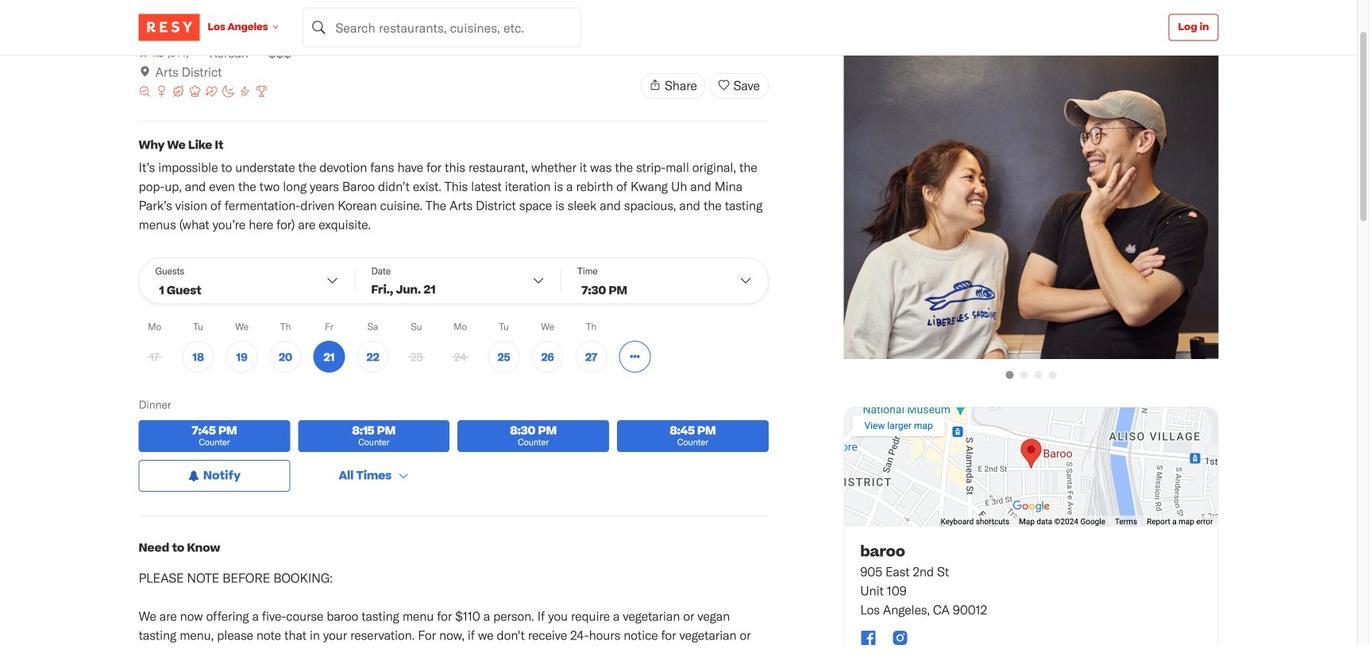 Task type: describe. For each thing, give the bounding box(es) containing it.
Search restaurants, cuisines, etc. text field
[[303, 8, 581, 47]]

4.9 out of 5 stars image
[[139, 44, 164, 60]]



Task type: vqa. For each thing, say whether or not it's contained in the screenshot.
4.0 out of 5 stars Icon
no



Task type: locate. For each thing, give the bounding box(es) containing it.
None field
[[303, 8, 581, 47]]



